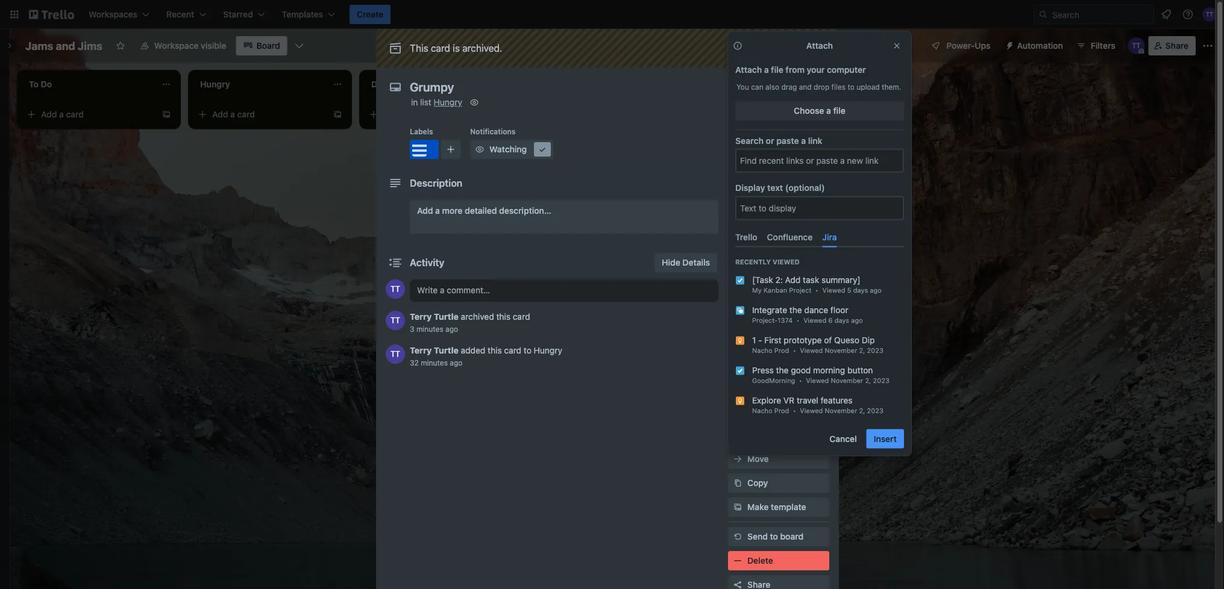 Task type: describe. For each thing, give the bounding box(es) containing it.
first
[[765, 335, 782, 345]]

template
[[771, 503, 806, 512]]

prod inside explore vr travel features nacho prod • viewed november 2, 2023
[[775, 407, 789, 415]]

recently viewed list box
[[726, 269, 914, 420]]

this card is archived.
[[410, 43, 502, 54]]

list item image for 1
[[736, 336, 745, 346]]

idea
[[805, 382, 822, 392]]

confluence
[[767, 232, 813, 242]]

0 horizontal spatial automation
[[728, 364, 769, 372]]

terry turtle added this card to hungry 32 minutes ago
[[410, 346, 563, 367]]

Search field
[[1048, 5, 1154, 24]]

6
[[829, 317, 833, 324]]

mark as good idea
[[748, 382, 822, 392]]

sm image for checklist
[[732, 187, 744, 199]]

add power-ups
[[748, 332, 810, 342]]

add button
[[748, 406, 792, 416]]

kanban
[[764, 286, 787, 294]]

vr
[[784, 395, 795, 405]]

add button button
[[728, 402, 830, 421]]

hungry inside terry turtle added this card to hungry 32 minutes ago
[[534, 346, 563, 356]]

add a more detailed description…
[[417, 206, 551, 216]]

minutes inside terry turtle added this card to hungry 32 minutes ago
[[421, 359, 448, 367]]

jims
[[78, 39, 102, 52]]

2023 inside 1 - first prototype of queso dip nacho prod • viewed november 2, 2023
[[867, 347, 884, 354]]

checklist
[[748, 188, 785, 198]]

jira
[[823, 232, 837, 242]]

more
[[442, 206, 463, 216]]

archived
[[461, 312, 494, 322]]

add another list button
[[702, 70, 866, 96]]

nacho inside explore vr travel features nacho prod • viewed november 2, 2023
[[752, 407, 773, 415]]

5
[[847, 286, 852, 294]]

labels link
[[728, 159, 830, 178]]

paste
[[777, 136, 799, 146]]

sm image for labels
[[732, 163, 744, 175]]

[task 2: add task summary] option
[[726, 269, 914, 299]]

-
[[759, 335, 762, 345]]

features
[[821, 395, 853, 405]]

integrate the dance floor project-1374 • viewed 6 days ago
[[752, 305, 863, 324]]

also
[[766, 83, 780, 91]]

2023 for explore vr travel features
[[867, 407, 884, 415]]

hide
[[662, 258, 681, 268]]

sm image for cover
[[732, 259, 744, 271]]

copy link
[[728, 474, 830, 493]]

list item image for [task
[[736, 276, 745, 285]]

• for travel
[[793, 407, 796, 415]]

explore vr travel features option
[[726, 390, 914, 420]]

list item image for integrate
[[736, 306, 745, 316]]

integrate
[[752, 305, 787, 315]]

dates
[[748, 212, 771, 222]]

2, inside 1 - first prototype of queso dip nacho prod • viewed november 2, 2023
[[859, 347, 865, 354]]

2023 for press the good morning button
[[873, 377, 890, 385]]

board
[[257, 41, 280, 51]]

this
[[410, 43, 428, 54]]

the for integrate
[[790, 305, 802, 315]]

you
[[737, 83, 749, 91]]

good
[[781, 382, 803, 392]]

to up search
[[744, 122, 752, 131]]

add a card for create from template… icon
[[212, 109, 255, 119]]

Board name text field
[[19, 36, 108, 55]]

of
[[824, 335, 832, 345]]

create from template… image
[[162, 110, 171, 119]]

primary element
[[0, 0, 1224, 29]]

travel
[[797, 395, 819, 405]]

card inside terry turtle added this card to hungry 32 minutes ago
[[504, 346, 522, 356]]

to right files
[[848, 83, 855, 91]]

prototype
[[784, 335, 822, 345]]

add to card
[[728, 122, 769, 131]]

choose a file element
[[736, 101, 904, 121]]

members link
[[728, 135, 830, 154]]

1 horizontal spatial and
[[799, 83, 812, 91]]

insert
[[874, 434, 897, 444]]

actions
[[728, 437, 755, 446]]

sm image for make template
[[732, 502, 744, 514]]

choose
[[794, 106, 824, 116]]

ago inside [task 2: add task summary] my kanban project • viewed 5 days ago
[[870, 286, 882, 294]]

0 horizontal spatial labels
[[410, 127, 433, 136]]

viewed inside explore vr travel features nacho prod • viewed november 2, 2023
[[800, 407, 823, 415]]

automation button
[[1001, 36, 1071, 55]]

custom fields
[[748, 284, 804, 294]]

days inside integrate the dance floor project-1374 • viewed 6 days ago
[[835, 317, 850, 324]]

more info image
[[733, 41, 743, 51]]

explore vr travel features nacho prod • viewed november 2, 2023
[[752, 395, 884, 415]]

1 vertical spatial labels
[[748, 164, 774, 174]]

add a card button for create from template… image
[[22, 105, 157, 124]]

sm image for automation
[[1001, 36, 1017, 53]]

fields
[[781, 284, 804, 294]]

Write a comment text field
[[410, 280, 719, 301]]

viewed inside 1 - first prototype of queso dip nacho prod • viewed november 2, 2023
[[800, 347, 823, 354]]

add a card button for create from template… icon
[[193, 105, 328, 124]]

hide details link
[[655, 253, 717, 273]]

floor
[[831, 305, 849, 315]]

0 horizontal spatial terry turtle (terryturtle) image
[[386, 280, 405, 299]]

text
[[768, 183, 783, 193]]

sm image for members
[[732, 139, 744, 151]]

task
[[803, 275, 819, 285]]

show menu image
[[1202, 40, 1214, 52]]

• inside 1 - first prototype of queso dip nacho prod • viewed november 2, 2023
[[793, 347, 796, 354]]

integrate the dance floor option
[[726, 299, 914, 329]]

terry turtle archived this card 3 minutes ago
[[410, 312, 530, 333]]

activity
[[410, 257, 445, 269]]

to inside terry turtle added this card to hungry 32 minutes ago
[[524, 346, 532, 356]]

mark as good idea button
[[728, 377, 830, 397]]

file for choose
[[834, 106, 846, 116]]

display text (optional)
[[736, 183, 825, 193]]

32
[[410, 359, 419, 367]]

minutes inside terry turtle archived this card 3 minutes ago
[[417, 325, 444, 333]]

2, for press the good morning button
[[865, 377, 871, 385]]

1 vertical spatial ups
[[753, 315, 768, 324]]

watching
[[490, 144, 527, 154]]

1 - first prototype of queso dip option
[[726, 329, 914, 360]]

press the good morning button option
[[726, 360, 914, 390]]

list inside button
[[775, 78, 787, 88]]

november inside 1 - first prototype of queso dip nacho prod • viewed november 2, 2023
[[825, 347, 858, 354]]

switch to… image
[[8, 8, 20, 20]]

jams
[[25, 39, 53, 52]]

as
[[770, 382, 779, 392]]

checklist link
[[728, 183, 830, 203]]

good
[[791, 365, 811, 375]]

this for added
[[488, 346, 502, 356]]

Search or paste a link field
[[737, 150, 903, 172]]

project-
[[752, 317, 778, 324]]

sm image for send to board
[[732, 531, 744, 543]]

attach a file from your computer
[[736, 65, 866, 75]]

2 vertical spatial power-
[[766, 332, 794, 342]]

recently viewed
[[736, 258, 800, 266]]

queso
[[834, 335, 860, 345]]

make
[[748, 503, 769, 512]]

your
[[807, 65, 825, 75]]

november for features
[[825, 407, 858, 415]]

make template link
[[728, 498, 830, 517]]

or
[[766, 136, 774, 146]]

workspace
[[154, 41, 199, 51]]

drag
[[782, 83, 797, 91]]



Task type: vqa. For each thing, say whether or not it's contained in the screenshot.
'Nonprofit Project Management by Atlassian Turn big dreams into bigger results. Use this Trello template to build your nonprofit team's ideal workflow, for projects big or small.'
no



Task type: locate. For each thing, give the bounding box(es) containing it.
1 add a card from the left
[[41, 109, 84, 119]]

2 vertical spatial november
[[825, 407, 858, 415]]

press
[[752, 365, 774, 375]]

button inside button
[[766, 406, 792, 416]]

• inside press the good morning button goodmorning • viewed november 2, 2023
[[799, 377, 802, 385]]

3
[[410, 325, 415, 333]]

and inside text field
[[56, 39, 75, 52]]

0 vertical spatial power-
[[947, 41, 975, 51]]

ago up 32 minutes ago link
[[446, 325, 458, 333]]

sm image up display
[[732, 163, 744, 175]]

1 horizontal spatial add a card button
[[193, 105, 328, 124]]

display
[[736, 183, 765, 193]]

• for dance
[[797, 317, 800, 324]]

list item image left integrate
[[736, 306, 745, 316]]

search
[[736, 136, 764, 146]]

0 vertical spatial list item image
[[736, 306, 745, 316]]

terry
[[410, 312, 432, 322], [410, 346, 432, 356]]

1 horizontal spatial days
[[854, 286, 868, 294]]

terry for added this card to hungry
[[410, 346, 432, 356]]

add inside [task 2: add task summary] my kanban project • viewed 5 days ago
[[785, 275, 801, 285]]

0 horizontal spatial days
[[835, 317, 850, 324]]

list item image inside press the good morning button option
[[736, 366, 745, 376]]

0 horizontal spatial add a card button
[[22, 105, 157, 124]]

the up 1374
[[790, 305, 802, 315]]

1 horizontal spatial power-
[[766, 332, 794, 342]]

days down the floor
[[835, 317, 850, 324]]

ups
[[975, 41, 991, 51], [753, 315, 768, 324], [794, 332, 810, 342]]

terry inside terry turtle added this card to hungry 32 minutes ago
[[410, 346, 432, 356]]

list down from
[[775, 78, 787, 88]]

power-ups inside button
[[947, 41, 991, 51]]

2:
[[776, 275, 783, 285]]

upload
[[857, 83, 880, 91]]

1 turtle from the top
[[434, 312, 459, 322]]

0 vertical spatial terry turtle (terryturtle) image
[[1203, 7, 1217, 22]]

viewed down travel
[[800, 407, 823, 415]]

add inside button
[[723, 78, 739, 88]]

0 horizontal spatial add a card
[[41, 109, 84, 119]]

november for morning
[[831, 377, 864, 385]]

1 vertical spatial terry
[[410, 346, 432, 356]]

sm image inside labels link
[[732, 163, 744, 175]]

sm image left delete
[[732, 555, 744, 567]]

automation down search image
[[1017, 41, 1063, 51]]

•
[[816, 286, 819, 294], [797, 317, 800, 324], [793, 347, 796, 354], [799, 377, 802, 385], [793, 407, 796, 415]]

delete
[[748, 556, 773, 566]]

2, for explore vr travel features
[[859, 407, 865, 415]]

press the good morning button goodmorning • viewed november 2, 2023
[[752, 365, 890, 385]]

prod down 'vr'
[[775, 407, 789, 415]]

nacho
[[752, 347, 773, 354], [752, 407, 773, 415]]

file for attach
[[771, 65, 784, 75]]

1 vertical spatial hungry
[[534, 346, 563, 356]]

• for good
[[799, 377, 802, 385]]

0 horizontal spatial power-
[[728, 315, 753, 324]]

list item image inside explore vr travel features option
[[736, 396, 745, 406]]

2 vertical spatial 2,
[[859, 407, 865, 415]]

1 horizontal spatial the
[[790, 305, 802, 315]]

terry up 3
[[410, 312, 432, 322]]

sm image inside the cover link
[[732, 259, 744, 271]]

2 sm image from the top
[[732, 259, 744, 271]]

terry turtle (terryturtle) image for archived this card
[[386, 311, 405, 330]]

viewed
[[773, 258, 800, 266], [823, 286, 846, 294], [804, 317, 827, 324], [800, 347, 823, 354], [806, 377, 829, 385], [800, 407, 823, 415]]

1 horizontal spatial add a card
[[212, 109, 255, 119]]

Display text (optional) field
[[737, 197, 903, 219]]

5 sm image from the top
[[732, 531, 744, 543]]

1 vertical spatial and
[[799, 83, 812, 91]]

terry for archived this card
[[410, 312, 432, 322]]

0 vertical spatial hungry
[[434, 97, 462, 107]]

1 horizontal spatial list
[[775, 78, 787, 88]]

0 vertical spatial nacho
[[752, 347, 773, 354]]

add
[[723, 78, 739, 88], [41, 109, 57, 119], [212, 109, 228, 119], [728, 122, 742, 131], [417, 206, 433, 216], [785, 275, 801, 285], [748, 332, 764, 342], [748, 406, 764, 416]]

power-ups button
[[923, 36, 998, 55]]

terry turtle (terryturtle) image left 3
[[386, 311, 405, 330]]

board link
[[236, 36, 287, 55]]

terry turtle (terryturtle) image
[[1128, 37, 1145, 54], [386, 311, 405, 330], [386, 345, 405, 364]]

1 vertical spatial terry turtle (terryturtle) image
[[386, 280, 405, 299]]

sm image down 'actions'
[[732, 453, 744, 465]]

this inside terry turtle archived this card 3 minutes ago
[[496, 312, 511, 322]]

1 vertical spatial file
[[834, 106, 846, 116]]

attach up your
[[807, 41, 833, 51]]

days
[[854, 286, 868, 294], [835, 317, 850, 324]]

drop
[[814, 83, 830, 91]]

board
[[780, 532, 804, 542]]

search or paste a link
[[736, 136, 823, 146]]

sm image inside delete link
[[732, 555, 744, 567]]

nacho down - on the bottom of the page
[[752, 347, 773, 354]]

ago inside terry turtle added this card to hungry 32 minutes ago
[[450, 359, 463, 367]]

2023 inside explore vr travel features nacho prod • viewed november 2, 2023
[[867, 407, 884, 415]]

star or unstar board image
[[116, 41, 125, 51]]

0 vertical spatial labels
[[410, 127, 433, 136]]

0 vertical spatial file
[[771, 65, 784, 75]]

1 - first prototype of queso dip nacho prod • viewed november 2, 2023
[[752, 335, 884, 354]]

1 vertical spatial terry turtle (terryturtle) image
[[386, 311, 405, 330]]

the inside integrate the dance floor project-1374 • viewed 6 days ago
[[790, 305, 802, 315]]

color: blue, title: none image
[[410, 140, 439, 159]]

terry inside terry turtle archived this card 3 minutes ago
[[410, 312, 432, 322]]

turtle for added this card to hungry
[[434, 346, 459, 356]]

link
[[808, 136, 823, 146]]

0 vertical spatial the
[[790, 305, 802, 315]]

button
[[848, 365, 873, 375], [766, 406, 792, 416]]

sm image inside copy link
[[732, 477, 744, 490]]

viewed inside press the good morning button goodmorning • viewed november 2, 2023
[[806, 377, 829, 385]]

button inside press the good morning button goodmorning • viewed november 2, 2023
[[848, 365, 873, 375]]

attach for attach a file from your computer
[[736, 65, 762, 75]]

prod inside 1 - first prototype of queso dip nacho prod • viewed november 2, 2023
[[775, 347, 789, 354]]

• down good
[[799, 377, 802, 385]]

0 vertical spatial terry turtle (terryturtle) image
[[1128, 37, 1145, 54]]

terry turtle (terryturtle) image
[[1203, 7, 1217, 22], [386, 280, 405, 299]]

list item image
[[736, 276, 745, 285], [736, 396, 745, 406]]

labels up display
[[748, 164, 774, 174]]

sm image left copy
[[732, 477, 744, 490]]

2 add a card from the left
[[212, 109, 255, 119]]

1 vertical spatial the
[[776, 365, 789, 375]]

labels up color: blue, title: none image
[[410, 127, 433, 136]]

tab list containing trello
[[731, 227, 909, 247]]

1 horizontal spatial file
[[834, 106, 846, 116]]

0 vertical spatial attach
[[807, 41, 833, 51]]

1 vertical spatial minutes
[[421, 359, 448, 367]]

terry turtle (terryturtle) image left 32
[[386, 345, 405, 364]]

turtle inside terry turtle added this card to hungry 32 minutes ago
[[434, 346, 459, 356]]

list item image left [task
[[736, 276, 745, 285]]

viewed inside integrate the dance floor project-1374 • viewed 6 days ago
[[804, 317, 827, 324]]

• down prototype
[[793, 347, 796, 354]]

and left jims on the top of the page
[[56, 39, 75, 52]]

search image
[[1039, 10, 1048, 19]]

november inside explore vr travel features nacho prod • viewed november 2, 2023
[[825, 407, 858, 415]]

hide details
[[662, 258, 710, 268]]

add a card for create from template… image
[[41, 109, 84, 119]]

november down morning
[[831, 377, 864, 385]]

sm image down the notifications
[[474, 143, 486, 156]]

attach
[[807, 41, 833, 51], [736, 65, 762, 75]]

2 horizontal spatial ups
[[975, 41, 991, 51]]

2 terry from the top
[[410, 346, 432, 356]]

insert button
[[867, 430, 904, 449]]

list item image left 1
[[736, 336, 745, 346]]

3 sm image from the top
[[732, 453, 744, 465]]

1 terry from the top
[[410, 312, 432, 322]]

open information menu image
[[1182, 8, 1194, 20]]

attach for attach
[[807, 41, 833, 51]]

automation up mark
[[728, 364, 769, 372]]

this for archived
[[496, 312, 511, 322]]

sm image right the watching
[[537, 143, 549, 156]]

• right 1374
[[797, 317, 800, 324]]

1 horizontal spatial automation
[[1017, 41, 1063, 51]]

sm image inside move link
[[732, 453, 744, 465]]

viewed down summary]
[[823, 286, 846, 294]]

0 horizontal spatial power-ups
[[728, 315, 768, 324]]

0 vertical spatial prod
[[775, 347, 789, 354]]

2 vertical spatial ups
[[794, 332, 810, 342]]

list item image
[[736, 306, 745, 316], [736, 336, 745, 346], [736, 366, 745, 376]]

custom
[[748, 284, 779, 294]]

2 vertical spatial terry turtle (terryturtle) image
[[386, 345, 405, 364]]

2 list item image from the top
[[736, 336, 745, 346]]

terry up 32
[[410, 346, 432, 356]]

ups inside add power-ups link
[[794, 332, 810, 342]]

2 prod from the top
[[775, 407, 789, 415]]

0 horizontal spatial the
[[776, 365, 789, 375]]

power-
[[947, 41, 975, 51], [728, 315, 753, 324], [766, 332, 794, 342]]

sm image left "checklist"
[[732, 187, 744, 199]]

1 vertical spatial list item image
[[736, 396, 745, 406]]

viewed up 2:
[[773, 258, 800, 266]]

can
[[751, 83, 764, 91]]

the for press
[[776, 365, 789, 375]]

file down files
[[834, 106, 846, 116]]

button right morning
[[848, 365, 873, 375]]

turtle for archived this card
[[434, 312, 459, 322]]

mark
[[748, 382, 768, 392]]

automation inside button
[[1017, 41, 1063, 51]]

days right the 5
[[854, 286, 868, 294]]

0 vertical spatial list
[[775, 78, 787, 88]]

0 horizontal spatial attach
[[736, 65, 762, 75]]

button down 'vr'
[[766, 406, 792, 416]]

ago up queso
[[851, 317, 863, 324]]

2023 inside press the good morning button goodmorning • viewed november 2, 2023
[[873, 377, 890, 385]]

1 vertical spatial prod
[[775, 407, 789, 415]]

2, inside explore vr travel features nacho prod • viewed november 2, 2023
[[859, 407, 865, 415]]

this right "archived"
[[496, 312, 511, 322]]

computer
[[827, 65, 866, 75]]

[task
[[752, 275, 773, 285]]

1 horizontal spatial hungry
[[534, 346, 563, 356]]

0 vertical spatial days
[[854, 286, 868, 294]]

recently
[[736, 258, 771, 266]]

added
[[461, 346, 486, 356]]

turtle
[[434, 312, 459, 322], [434, 346, 459, 356]]

list item image inside [task 2: add task summary] option
[[736, 276, 745, 285]]

minutes right 3
[[417, 325, 444, 333]]

• inside integrate the dance floor project-1374 • viewed 6 days ago
[[797, 317, 800, 324]]

the up goodmorning
[[776, 365, 789, 375]]

prod down add power-ups
[[775, 347, 789, 354]]

list item image for explore
[[736, 396, 745, 406]]

to right added at the bottom
[[524, 346, 532, 356]]

0 vertical spatial turtle
[[434, 312, 459, 322]]

sm image inside 'send to board' link
[[732, 531, 744, 543]]

turtle up 32 minutes ago link
[[434, 346, 459, 356]]

0 horizontal spatial hungry
[[434, 97, 462, 107]]

the inside press the good morning button goodmorning • viewed november 2, 2023
[[776, 365, 789, 375]]

and right the drag in the right top of the page
[[799, 83, 812, 91]]

minutes right 32
[[421, 359, 448, 367]]

1 vertical spatial power-
[[728, 315, 753, 324]]

file up also
[[771, 65, 784, 75]]

sm image right hungry link
[[468, 96, 481, 109]]

november down features at the right bottom
[[825, 407, 858, 415]]

0 vertical spatial button
[[848, 365, 873, 375]]

power- inside button
[[947, 41, 975, 51]]

1 horizontal spatial power-ups
[[947, 41, 991, 51]]

0 horizontal spatial list
[[420, 97, 432, 107]]

1 list item image from the top
[[736, 276, 745, 285]]

list item image inside integrate the dance floor option
[[736, 306, 745, 316]]

send to board
[[748, 532, 804, 542]]

2 add a card button from the left
[[193, 105, 328, 124]]

dip
[[862, 335, 875, 345]]

ago right the 5
[[870, 286, 882, 294]]

1 vertical spatial 2,
[[865, 377, 871, 385]]

2 vertical spatial 2023
[[867, 407, 884, 415]]

workspace visible
[[154, 41, 226, 51]]

0 horizontal spatial and
[[56, 39, 75, 52]]

goodmorning
[[752, 377, 795, 385]]

1 horizontal spatial attach
[[807, 41, 833, 51]]

1 vertical spatial automation
[[728, 364, 769, 372]]

send
[[748, 532, 768, 542]]

visible
[[201, 41, 226, 51]]

add inside button
[[748, 406, 764, 416]]

sm image for move
[[732, 453, 744, 465]]

filters
[[1091, 41, 1116, 51]]

turtle up 3 minutes ago link
[[434, 312, 459, 322]]

sm image inside members link
[[732, 139, 744, 151]]

delete link
[[728, 552, 830, 571]]

custom fields button
[[728, 283, 830, 295]]

to
[[848, 83, 855, 91], [744, 122, 752, 131], [524, 346, 532, 356], [770, 532, 778, 542]]

archived.
[[462, 43, 502, 54]]

0 vertical spatial and
[[56, 39, 75, 52]]

1 prod from the top
[[775, 347, 789, 354]]

viewed inside [task 2: add task summary] my kanban project • viewed 5 days ago
[[823, 286, 846, 294]]

1 vertical spatial days
[[835, 317, 850, 324]]

viewed down morning
[[806, 377, 829, 385]]

sm image left send
[[732, 531, 744, 543]]

0 vertical spatial terry
[[410, 312, 432, 322]]

attachment button
[[728, 232, 830, 251]]

2, inside press the good morning button goodmorning • viewed november 2, 2023
[[865, 377, 871, 385]]

1 vertical spatial attach
[[736, 65, 762, 75]]

watching button
[[470, 140, 553, 159]]

send to board link
[[728, 528, 830, 547]]

sm image inside automation button
[[1001, 36, 1017, 53]]

None text field
[[404, 76, 802, 98]]

nacho inside 1 - first prototype of queso dip nacho prod • viewed november 2, 2023
[[752, 347, 773, 354]]

ago inside terry turtle archived this card 3 minutes ago
[[446, 325, 458, 333]]

ups inside the power-ups button
[[975, 41, 991, 51]]

0 vertical spatial 2023
[[867, 347, 884, 354]]

share
[[1166, 41, 1189, 51]]

(optional)
[[785, 183, 825, 193]]

viewed down prototype
[[800, 347, 823, 354]]

3 list item image from the top
[[736, 366, 745, 376]]

cover link
[[728, 256, 830, 275]]

ago inside integrate the dance floor project-1374 • viewed 6 days ago
[[851, 317, 863, 324]]

1 vertical spatial button
[[766, 406, 792, 416]]

sm image down the add to card
[[732, 139, 744, 151]]

you can also drag and drop files to upload them.
[[737, 83, 902, 91]]

attachment
[[748, 236, 794, 246]]

32 minutes ago link
[[410, 359, 463, 367]]

2 vertical spatial list item image
[[736, 366, 745, 376]]

1 horizontal spatial ups
[[794, 332, 810, 342]]

0 vertical spatial automation
[[1017, 41, 1063, 51]]

days inside [task 2: add task summary] my kanban project • viewed 5 days ago
[[854, 286, 868, 294]]

this inside terry turtle added this card to hungry 32 minutes ago
[[488, 346, 502, 356]]

explore
[[752, 395, 781, 405]]

dates button
[[728, 207, 830, 227]]

project
[[789, 286, 812, 294]]

from
[[786, 65, 805, 75]]

1 vertical spatial 2023
[[873, 377, 890, 385]]

0 vertical spatial this
[[496, 312, 511, 322]]

hungry link
[[434, 97, 462, 107]]

1 vertical spatial turtle
[[434, 346, 459, 356]]

1 sm image from the top
[[732, 139, 744, 151]]

• down 'vr'
[[793, 407, 796, 415]]

2 nacho from the top
[[752, 407, 773, 415]]

workspace visible button
[[133, 36, 234, 55]]

2023
[[867, 347, 884, 354], [873, 377, 890, 385], [867, 407, 884, 415]]

minutes
[[417, 325, 444, 333], [421, 359, 448, 367]]

0 horizontal spatial ups
[[753, 315, 768, 324]]

1 vertical spatial this
[[488, 346, 502, 356]]

[task 2: add task summary] my kanban project • viewed 5 days ago
[[752, 275, 882, 294]]

another
[[742, 78, 773, 88]]

0 vertical spatial november
[[825, 347, 858, 354]]

0 notifications image
[[1159, 7, 1174, 22]]

1 add a card button from the left
[[22, 105, 157, 124]]

add another list
[[723, 78, 787, 88]]

• inside [task 2: add task summary] my kanban project • viewed 5 days ago
[[816, 286, 819, 294]]

sm image
[[732, 139, 744, 151], [732, 259, 744, 271], [732, 453, 744, 465], [732, 477, 744, 490], [732, 531, 744, 543], [732, 555, 744, 567]]

card inside terry turtle archived this card 3 minutes ago
[[513, 312, 530, 322]]

1 vertical spatial nacho
[[752, 407, 773, 415]]

sm image left make
[[732, 502, 744, 514]]

list item image left explore on the bottom of page
[[736, 396, 745, 406]]

this right added at the bottom
[[488, 346, 502, 356]]

1 horizontal spatial terry turtle (terryturtle) image
[[1203, 7, 1217, 22]]

1
[[752, 335, 756, 345]]

my
[[752, 286, 762, 294]]

list item image left press
[[736, 366, 745, 376]]

add power-ups link
[[728, 328, 830, 347]]

• down task at the right top of the page
[[816, 286, 819, 294]]

0 vertical spatial 2,
[[859, 347, 865, 354]]

0 vertical spatial list item image
[[736, 276, 745, 285]]

morning
[[813, 365, 845, 375]]

close popover image
[[892, 41, 902, 51]]

jams and jims
[[25, 39, 102, 52]]

tab list
[[731, 227, 909, 247]]

copy
[[748, 478, 768, 488]]

1 vertical spatial november
[[831, 377, 864, 385]]

attach up add another list
[[736, 65, 762, 75]]

1 nacho from the top
[[752, 347, 773, 354]]

sm image for delete
[[732, 555, 744, 567]]

summary]
[[822, 275, 861, 285]]

customize views image
[[293, 40, 305, 52]]

• inside explore vr travel features nacho prod • viewed november 2, 2023
[[793, 407, 796, 415]]

sm image for copy
[[732, 477, 744, 490]]

0 vertical spatial power-ups
[[947, 41, 991, 51]]

0 horizontal spatial button
[[766, 406, 792, 416]]

0 vertical spatial ups
[[975, 41, 991, 51]]

2 turtle from the top
[[434, 346, 459, 356]]

create button
[[350, 5, 391, 24]]

list item image for press
[[736, 366, 745, 376]]

sm image inside make template link
[[732, 502, 744, 514]]

notifications
[[470, 127, 516, 136]]

0 vertical spatial minutes
[[417, 325, 444, 333]]

terry turtle (terryturtle) image right the filters
[[1128, 37, 1145, 54]]

ago
[[870, 286, 882, 294], [851, 317, 863, 324], [446, 325, 458, 333], [450, 359, 463, 367]]

1 horizontal spatial labels
[[748, 164, 774, 174]]

viewed down the dance
[[804, 317, 827, 324]]

sm image left cover
[[732, 259, 744, 271]]

this
[[496, 312, 511, 322], [488, 346, 502, 356]]

1 list item image from the top
[[736, 306, 745, 316]]

dance
[[805, 305, 828, 315]]

to right send
[[770, 532, 778, 542]]

4 sm image from the top
[[732, 477, 744, 490]]

ago down added at the bottom
[[450, 359, 463, 367]]

list item image inside 1 - first prototype of queso dip option
[[736, 336, 745, 346]]

terry turtle (terryturtle) image for added this card to hungry
[[386, 345, 405, 364]]

1 vertical spatial list
[[420, 97, 432, 107]]

2 list item image from the top
[[736, 396, 745, 406]]

1 horizontal spatial button
[[848, 365, 873, 375]]

turtle inside terry turtle archived this card 3 minutes ago
[[434, 312, 459, 322]]

sm image right the power-ups button
[[1001, 36, 1017, 53]]

list
[[775, 78, 787, 88], [420, 97, 432, 107]]

november inside press the good morning button goodmorning • viewed november 2, 2023
[[831, 377, 864, 385]]

create from template… image
[[333, 110, 342, 119]]

0 horizontal spatial file
[[771, 65, 784, 75]]

2 horizontal spatial power-
[[947, 41, 975, 51]]

list right in
[[420, 97, 432, 107]]

november down queso
[[825, 347, 858, 354]]

6 sm image from the top
[[732, 555, 744, 567]]

sm image for watching
[[474, 143, 486, 156]]

nacho down explore on the bottom of page
[[752, 407, 773, 415]]

1 vertical spatial power-ups
[[728, 315, 768, 324]]

1 vertical spatial list item image
[[736, 336, 745, 346]]

sm image inside checklist link
[[732, 187, 744, 199]]

sm image
[[1001, 36, 1017, 53], [468, 96, 481, 109], [474, 143, 486, 156], [537, 143, 549, 156], [732, 163, 744, 175], [732, 187, 744, 199], [732, 502, 744, 514]]



